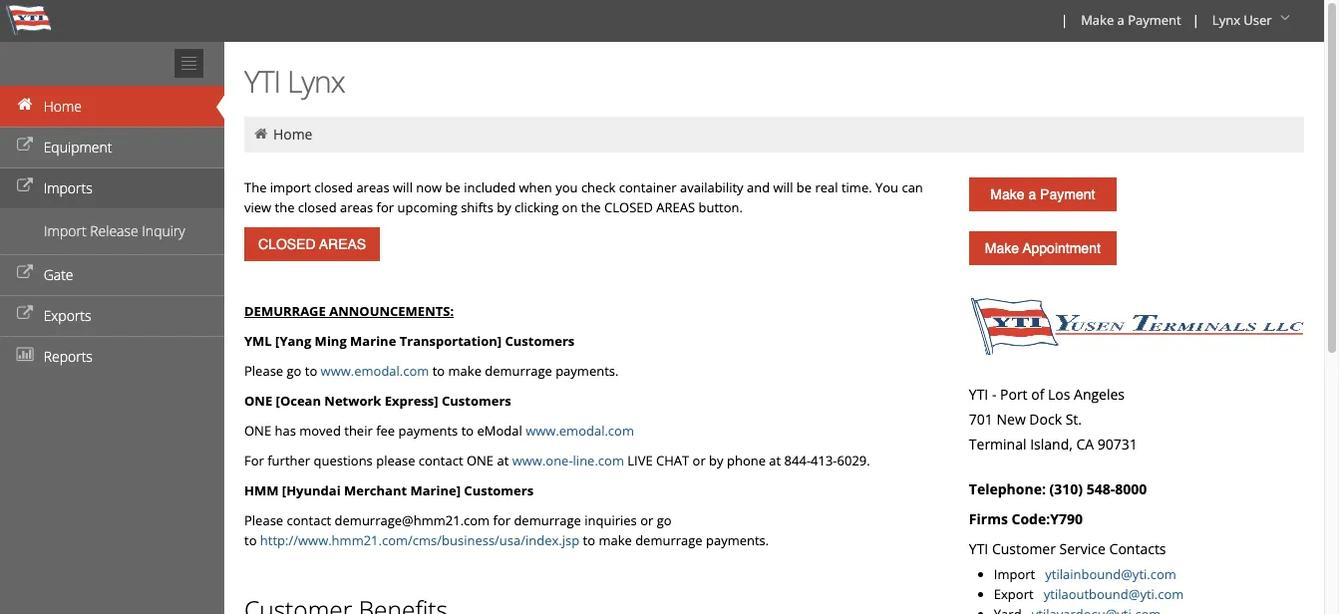 Task type: describe. For each thing, give the bounding box(es) containing it.
go inside please contact demurrage@hmm21.com for demurrage inquiries or go to
[[657, 512, 672, 530]]

(310)
[[1050, 480, 1083, 499]]

1 vertical spatial make a payment link
[[969, 178, 1117, 211]]

express]
[[385, 392, 438, 410]]

0 vertical spatial make
[[448, 362, 482, 380]]

please
[[376, 452, 415, 470]]

2 will from the left
[[773, 179, 793, 196]]

http://www.hmm21.com/cms/business/usa/index.jsp to make demurrage payments.
[[260, 532, 769, 549]]

one has moved their fee payments to emodal www.emodal.com
[[244, 422, 634, 440]]

imports
[[44, 179, 92, 197]]

container
[[619, 179, 677, 196]]

availability
[[680, 179, 744, 196]]

for further questions please contact one at www.one-line.com live chat or by phone at 844-413-6029.
[[244, 452, 870, 470]]

1 vertical spatial home
[[273, 125, 313, 144]]

inquiry
[[142, 221, 185, 240]]

phone
[[727, 452, 766, 470]]

time.
[[842, 179, 872, 196]]

dock
[[1029, 410, 1062, 429]]

marine]
[[410, 482, 461, 500]]

6029.
[[837, 452, 870, 470]]

lynx user link
[[1204, 0, 1302, 42]]

of
[[1031, 385, 1044, 404]]

-
[[992, 385, 997, 404]]

customer
[[992, 539, 1056, 558]]

please go to www.emodal.com to make demurrage payments.
[[244, 362, 619, 380]]

ytilaoutbound@yti.com link
[[1044, 585, 1184, 603]]

line.com
[[573, 452, 624, 470]]

external link image for exports
[[15, 307, 35, 321]]

0 vertical spatial areas
[[356, 179, 390, 196]]

demurrage inside please contact demurrage@hmm21.com for demurrage inquiries or go to
[[514, 512, 581, 530]]

www.one-line.com link
[[512, 452, 624, 470]]

emodal
[[477, 422, 522, 440]]

export
[[994, 585, 1034, 603]]

0 horizontal spatial home
[[44, 97, 82, 116]]

hmm [hyundai merchant marine] customers
[[244, 482, 534, 500]]

code:y790
[[1012, 510, 1083, 529]]

1 will from the left
[[393, 179, 413, 196]]

import release inquiry link
[[0, 216, 224, 246]]

1 horizontal spatial payment
[[1128, 11, 1181, 29]]

demurrage@hmm21.com
[[335, 512, 490, 530]]

export ytilaoutbound@yti.com
[[994, 585, 1184, 603]]

can
[[902, 179, 923, 196]]

0 horizontal spatial payment
[[1040, 186, 1095, 202]]

import
[[270, 179, 311, 196]]

included
[[464, 179, 516, 196]]

make appointment link
[[969, 231, 1117, 265]]

island,
[[1030, 435, 1073, 454]]

0 horizontal spatial home link
[[0, 86, 224, 127]]

demurrage
[[244, 302, 326, 320]]

real
[[815, 179, 838, 196]]

[hyundai
[[282, 482, 341, 500]]

you
[[556, 179, 578, 196]]

equipment
[[44, 138, 112, 157]]

exports
[[44, 306, 91, 325]]

1 at from the left
[[497, 452, 509, 470]]

chat
[[656, 452, 689, 470]]

yml
[[244, 332, 272, 350]]

by inside the import closed areas will now be included when you check container availability and will be real time.  you can view the closed areas for upcoming shifts by clicking on the closed areas button.
[[497, 198, 511, 216]]

ytilainbound@yti.com link
[[1045, 565, 1177, 583]]

ytilainbound@yti.com
[[1045, 565, 1177, 583]]

0 vertical spatial or
[[693, 452, 706, 470]]

los
[[1048, 385, 1070, 404]]

make appointment
[[985, 240, 1101, 256]]

ytilaoutbound@yti.com
[[1044, 585, 1184, 603]]

http://www.hmm21.com/cms/business/usa/index.jsp
[[260, 532, 580, 549]]

please for please contact demurrage@hmm21.com for demurrage inquiries or go to
[[244, 512, 283, 530]]

reports link
[[0, 336, 224, 377]]

release
[[90, 221, 138, 240]]

0 vertical spatial demurrage
[[485, 362, 552, 380]]

for
[[244, 452, 264, 470]]

413-
[[811, 452, 837, 470]]

exports link
[[0, 295, 224, 336]]

telephone:
[[969, 480, 1046, 499]]

clicking
[[515, 198, 559, 216]]

areas
[[656, 198, 695, 216]]

gate
[[44, 265, 73, 284]]

0 vertical spatial make a payment
[[1081, 11, 1181, 29]]

1 horizontal spatial home link
[[273, 125, 313, 144]]

2 the from the left
[[581, 198, 601, 216]]

port
[[1000, 385, 1028, 404]]

contacts
[[1109, 539, 1166, 558]]

90731
[[1098, 435, 1138, 454]]

one for one [ocean network express] customers
[[244, 392, 272, 410]]

st.
[[1066, 410, 1082, 429]]

yml [yang ming marine transportation] customers
[[244, 332, 575, 350]]

to inside please contact demurrage@hmm21.com for demurrage inquiries or go to
[[244, 532, 257, 549]]

to up [ocean
[[305, 362, 317, 380]]

yti - port of los angeles 701 new dock st. terminal island, ca 90731
[[969, 385, 1138, 454]]

customers for one [ocean network express] customers
[[442, 392, 511, 410]]

transportation]
[[400, 332, 502, 350]]

closed
[[604, 198, 653, 216]]

further
[[267, 452, 310, 470]]

moved
[[299, 422, 341, 440]]

check
[[581, 179, 616, 196]]

payments
[[398, 422, 458, 440]]

1 vertical spatial make
[[991, 186, 1025, 202]]

1 horizontal spatial lynx
[[1212, 11, 1240, 29]]

0 vertical spatial customers
[[505, 332, 575, 350]]

fee
[[376, 422, 395, 440]]

you
[[876, 179, 899, 196]]

548-
[[1087, 480, 1115, 499]]

external link image for gate
[[15, 266, 35, 280]]

1 the from the left
[[275, 198, 295, 216]]



Task type: vqa. For each thing, say whether or not it's contained in the screenshot.


Task type: locate. For each thing, give the bounding box(es) containing it.
2 at from the left
[[769, 452, 781, 470]]

at left 844-
[[769, 452, 781, 470]]

go down [yang
[[287, 362, 302, 380]]

0 horizontal spatial the
[[275, 198, 295, 216]]

payment
[[1128, 11, 1181, 29], [1040, 186, 1095, 202]]

demurrage down inquiries
[[635, 532, 703, 549]]

please down hmm
[[244, 512, 283, 530]]

for inside please contact demurrage@hmm21.com for demurrage inquiries or go to
[[493, 512, 511, 530]]

contact down one has moved their fee payments to emodal www.emodal.com
[[419, 452, 463, 470]]

0 vertical spatial lynx
[[1212, 11, 1240, 29]]

4 external link image from the top
[[15, 307, 35, 321]]

live
[[628, 452, 653, 470]]

has
[[275, 422, 296, 440]]

import down the imports
[[44, 221, 86, 240]]

1 vertical spatial customers
[[442, 392, 511, 410]]

hmm
[[244, 482, 279, 500]]

external link image inside equipment link
[[15, 139, 35, 153]]

at
[[497, 452, 509, 470], [769, 452, 781, 470]]

now
[[416, 179, 442, 196]]

firms
[[969, 510, 1008, 529]]

0 horizontal spatial lynx
[[287, 61, 345, 102]]

one
[[244, 392, 272, 410], [244, 422, 271, 440], [467, 452, 494, 470]]

please down "yml" at the left
[[244, 362, 283, 380]]

telephone: (310) 548-8000
[[969, 480, 1147, 499]]

0 horizontal spatial a
[[1029, 186, 1036, 202]]

0 horizontal spatial will
[[393, 179, 413, 196]]

1 vertical spatial for
[[493, 512, 511, 530]]

demurrage announcements:
[[244, 302, 454, 320]]

|
[[1061, 11, 1068, 29], [1192, 11, 1200, 29]]

one for one has moved their fee payments to emodal www.emodal.com
[[244, 422, 271, 440]]

1 horizontal spatial by
[[709, 452, 724, 470]]

2 | from the left
[[1192, 11, 1200, 29]]

1 horizontal spatial at
[[769, 452, 781, 470]]

yti for yti customer service contacts
[[969, 539, 989, 558]]

0 vertical spatial make
[[1081, 11, 1114, 29]]

customers for hmm [hyundai merchant marine] customers
[[464, 482, 534, 500]]

0 horizontal spatial for
[[377, 198, 394, 216]]

imports link
[[0, 168, 224, 208]]

None submit
[[244, 227, 380, 261]]

1 vertical spatial import
[[994, 565, 1042, 583]]

by left phone
[[709, 452, 724, 470]]

0 vertical spatial contact
[[419, 452, 463, 470]]

be right now
[[445, 179, 461, 196]]

0 vertical spatial payments.
[[556, 362, 619, 380]]

or
[[693, 452, 706, 470], [640, 512, 653, 530]]

areas left now
[[356, 179, 390, 196]]

1 horizontal spatial the
[[581, 198, 601, 216]]

yti inside yti - port of los angeles 701 new dock st. terminal island, ca 90731
[[969, 385, 989, 404]]

or right chat
[[693, 452, 706, 470]]

import for import release inquiry
[[44, 221, 86, 240]]

1 vertical spatial demurrage
[[514, 512, 581, 530]]

the import closed areas will now be included when you check container availability and will be real time.  you can view the closed areas for upcoming shifts by clicking on the closed areas button.
[[244, 179, 923, 216]]

1 external link image from the top
[[15, 139, 35, 153]]

make
[[448, 362, 482, 380], [599, 532, 632, 549]]

1 horizontal spatial import
[[994, 565, 1042, 583]]

for inside the import closed areas will now be included when you check container availability and will be real time.  you can view the closed areas for upcoming shifts by clicking on the closed areas button.
[[377, 198, 394, 216]]

0 vertical spatial go
[[287, 362, 302, 380]]

http://www.hmm21.com/cms/business/usa/index.jsp link
[[260, 532, 580, 549]]

external link image inside gate link
[[15, 266, 35, 280]]

external link image up the bar chart 'icon'
[[15, 307, 35, 321]]

0 horizontal spatial at
[[497, 452, 509, 470]]

one down emodal
[[467, 452, 494, 470]]

home link right home icon
[[273, 125, 313, 144]]

home image
[[252, 127, 270, 141]]

www.one-
[[512, 452, 573, 470]]

0 vertical spatial for
[[377, 198, 394, 216]]

payment up 'appointment'
[[1040, 186, 1095, 202]]

import
[[44, 221, 86, 240], [994, 565, 1042, 583]]

the down "import"
[[275, 198, 295, 216]]

the right on
[[581, 198, 601, 216]]

1 vertical spatial make
[[599, 532, 632, 549]]

1 horizontal spatial contact
[[419, 452, 463, 470]]

to left emodal
[[461, 422, 474, 440]]

customers right transportation]
[[505, 332, 575, 350]]

to down transportation]
[[433, 362, 445, 380]]

0 horizontal spatial import
[[44, 221, 86, 240]]

areas left upcoming
[[340, 198, 373, 216]]

external link image for imports
[[15, 180, 35, 193]]

external link image for equipment
[[15, 139, 35, 153]]

lynx
[[1212, 11, 1240, 29], [287, 61, 345, 102]]

0 vertical spatial make a payment link
[[1072, 0, 1188, 42]]

and
[[747, 179, 770, 196]]

0 vertical spatial a
[[1117, 11, 1125, 29]]

will left now
[[393, 179, 413, 196]]

www.emodal.com link up www.one-line.com link
[[526, 422, 634, 440]]

0 horizontal spatial make
[[448, 362, 482, 380]]

0 vertical spatial www.emodal.com link
[[321, 362, 429, 380]]

the
[[244, 179, 267, 196]]

areas
[[356, 179, 390, 196], [340, 198, 373, 216]]

import release inquiry
[[44, 221, 185, 240]]

their
[[344, 422, 373, 440]]

customers up http://www.hmm21.com/cms/business/usa/index.jsp to make demurrage payments.
[[464, 482, 534, 500]]

shifts
[[461, 198, 493, 216]]

one [ocean network express] customers
[[244, 392, 511, 410]]

a
[[1117, 11, 1125, 29], [1029, 186, 1036, 202]]

www.emodal.com up www.one-line.com link
[[526, 422, 634, 440]]

1 please from the top
[[244, 362, 283, 380]]

1 horizontal spatial make
[[599, 532, 632, 549]]

external link image
[[15, 139, 35, 153], [15, 180, 35, 193], [15, 266, 35, 280], [15, 307, 35, 321]]

www.emodal.com link
[[321, 362, 429, 380], [526, 422, 634, 440]]

payments.
[[556, 362, 619, 380], [706, 532, 769, 549]]

1 horizontal spatial payments.
[[706, 532, 769, 549]]

1 vertical spatial payments.
[[706, 532, 769, 549]]

1 horizontal spatial or
[[693, 452, 706, 470]]

3 external link image from the top
[[15, 266, 35, 280]]

0 horizontal spatial www.emodal.com
[[321, 362, 429, 380]]

0 horizontal spatial www.emodal.com link
[[321, 362, 429, 380]]

import for import
[[994, 565, 1042, 583]]

external link image inside imports "link"
[[15, 180, 35, 193]]

yti lynx
[[244, 61, 345, 102]]

yti up home icon
[[244, 61, 280, 102]]

1 vertical spatial closed
[[298, 198, 337, 216]]

announcements:
[[329, 302, 454, 320]]

0 horizontal spatial payments.
[[556, 362, 619, 380]]

1 horizontal spatial a
[[1117, 11, 1125, 29]]

0 vertical spatial home
[[44, 97, 82, 116]]

closed down "import"
[[298, 198, 337, 216]]

terminal
[[969, 435, 1027, 454]]

1 vertical spatial or
[[640, 512, 653, 530]]

view
[[244, 198, 271, 216]]

ca
[[1076, 435, 1094, 454]]

0 horizontal spatial or
[[640, 512, 653, 530]]

yti for yti - port of los angeles 701 new dock st. terminal island, ca 90731
[[969, 385, 989, 404]]

for left upcoming
[[377, 198, 394, 216]]

please contact demurrage@hmm21.com for demurrage inquiries or go to
[[244, 512, 672, 549]]

to down inquiries
[[583, 532, 595, 549]]

contact down [hyundai
[[287, 512, 331, 530]]

0 horizontal spatial by
[[497, 198, 511, 216]]

0 horizontal spatial go
[[287, 362, 302, 380]]

demurrage up http://www.hmm21.com/cms/business/usa/index.jsp to make demurrage payments.
[[514, 512, 581, 530]]

www.emodal.com down marine
[[321, 362, 429, 380]]

payments. up line.com
[[556, 362, 619, 380]]

www.emodal.com link for one has moved their fee payments to emodal www.emodal.com
[[526, 422, 634, 440]]

be
[[445, 179, 461, 196], [797, 179, 812, 196]]

one left [ocean
[[244, 392, 272, 410]]

by down included
[[497, 198, 511, 216]]

go right inquiries
[[657, 512, 672, 530]]

1 vertical spatial go
[[657, 512, 672, 530]]

0 vertical spatial please
[[244, 362, 283, 380]]

0 vertical spatial www.emodal.com
[[321, 362, 429, 380]]

to down hmm
[[244, 532, 257, 549]]

2 vertical spatial customers
[[464, 482, 534, 500]]

customers
[[505, 332, 575, 350], [442, 392, 511, 410], [464, 482, 534, 500]]

2 please from the top
[[244, 512, 283, 530]]

1 horizontal spatial |
[[1192, 11, 1200, 29]]

2 be from the left
[[797, 179, 812, 196]]

yti for yti lynx
[[244, 61, 280, 102]]

bar chart image
[[15, 348, 35, 362]]

2 vertical spatial one
[[467, 452, 494, 470]]

yti
[[244, 61, 280, 102], [969, 385, 989, 404], [969, 539, 989, 558]]

[ocean
[[276, 392, 321, 410]]

or inside please contact demurrage@hmm21.com for demurrage inquiries or go to
[[640, 512, 653, 530]]

external link image inside "exports" link
[[15, 307, 35, 321]]

701
[[969, 410, 993, 429]]

1 horizontal spatial for
[[493, 512, 511, 530]]

home right home icon
[[273, 125, 313, 144]]

0 vertical spatial closed
[[314, 179, 353, 196]]

make down inquiries
[[599, 532, 632, 549]]

home image
[[15, 98, 35, 112]]

1 vertical spatial one
[[244, 422, 271, 440]]

demurrage up emodal
[[485, 362, 552, 380]]

www.emodal.com link down marine
[[321, 362, 429, 380]]

angle down image
[[1275, 11, 1295, 25]]

yti down firms
[[969, 539, 989, 558]]

1 horizontal spatial go
[[657, 512, 672, 530]]

1 vertical spatial www.emodal.com link
[[526, 422, 634, 440]]

by
[[497, 198, 511, 216], [709, 452, 724, 470]]

1 vertical spatial lynx
[[287, 61, 345, 102]]

2 vertical spatial make
[[985, 240, 1019, 256]]

844-
[[784, 452, 811, 470]]

www.emodal.com link for to make demurrage payments.
[[321, 362, 429, 380]]

1 horizontal spatial be
[[797, 179, 812, 196]]

[yang
[[275, 332, 311, 350]]

external link image left gate
[[15, 266, 35, 280]]

home right home image
[[44, 97, 82, 116]]

home
[[44, 97, 82, 116], [273, 125, 313, 144]]

please for please go to www.emodal.com to make demurrage payments.
[[244, 362, 283, 380]]

button.
[[699, 198, 743, 216]]

lynx user
[[1212, 11, 1272, 29]]

1 horizontal spatial home
[[273, 125, 313, 144]]

0 vertical spatial one
[[244, 392, 272, 410]]

2 vertical spatial yti
[[969, 539, 989, 558]]

network
[[324, 392, 381, 410]]

1 vertical spatial by
[[709, 452, 724, 470]]

0 vertical spatial yti
[[244, 61, 280, 102]]

make down transportation]
[[448, 362, 482, 380]]

make
[[1081, 11, 1114, 29], [991, 186, 1025, 202], [985, 240, 1019, 256]]

the
[[275, 198, 295, 216], [581, 198, 601, 216]]

1 horizontal spatial will
[[773, 179, 793, 196]]

at down emodal
[[497, 452, 509, 470]]

be left the real
[[797, 179, 812, 196]]

make inside make appointment link
[[985, 240, 1019, 256]]

for up http://www.hmm21.com/cms/business/usa/index.jsp to make demurrage payments.
[[493, 512, 511, 530]]

new
[[997, 410, 1026, 429]]

1 | from the left
[[1061, 11, 1068, 29]]

please
[[244, 362, 283, 380], [244, 512, 283, 530]]

one left has
[[244, 422, 271, 440]]

2 external link image from the top
[[15, 180, 35, 193]]

firms code:y790
[[969, 510, 1083, 529]]

closed right "import"
[[314, 179, 353, 196]]

gate link
[[0, 254, 224, 295]]

0 horizontal spatial |
[[1061, 11, 1068, 29]]

0 horizontal spatial be
[[445, 179, 461, 196]]

please inside please contact demurrage@hmm21.com for demurrage inquiries or go to
[[244, 512, 283, 530]]

0 vertical spatial payment
[[1128, 11, 1181, 29]]

will right and
[[773, 179, 793, 196]]

yti left -
[[969, 385, 989, 404]]

reports
[[44, 347, 93, 366]]

import up the export at the bottom
[[994, 565, 1042, 583]]

external link image down home image
[[15, 139, 35, 153]]

home link up equipment
[[0, 86, 224, 127]]

1 vertical spatial yti
[[969, 385, 989, 404]]

equipment link
[[0, 127, 224, 168]]

1 vertical spatial www.emodal.com
[[526, 422, 634, 440]]

1 be from the left
[[445, 179, 461, 196]]

on
[[562, 198, 578, 216]]

marine
[[350, 332, 396, 350]]

0 horizontal spatial contact
[[287, 512, 331, 530]]

2 vertical spatial demurrage
[[635, 532, 703, 549]]

1 horizontal spatial www.emodal.com link
[[526, 422, 634, 440]]

1 horizontal spatial www.emodal.com
[[526, 422, 634, 440]]

service
[[1060, 539, 1106, 558]]

closed
[[314, 179, 353, 196], [298, 198, 337, 216]]

payments. down phone
[[706, 532, 769, 549]]

payment left lynx user
[[1128, 11, 1181, 29]]

8000
[[1115, 480, 1147, 499]]

1 vertical spatial areas
[[340, 198, 373, 216]]

0 vertical spatial import
[[44, 221, 86, 240]]

1 vertical spatial please
[[244, 512, 283, 530]]

1 vertical spatial payment
[[1040, 186, 1095, 202]]

0 vertical spatial by
[[497, 198, 511, 216]]

external link image left the imports
[[15, 180, 35, 193]]

or right inquiries
[[640, 512, 653, 530]]

1 vertical spatial contact
[[287, 512, 331, 530]]

1 vertical spatial a
[[1029, 186, 1036, 202]]

contact inside please contact demurrage@hmm21.com for demurrage inquiries or go to
[[287, 512, 331, 530]]

customers up emodal
[[442, 392, 511, 410]]

1 vertical spatial make a payment
[[991, 186, 1095, 202]]



